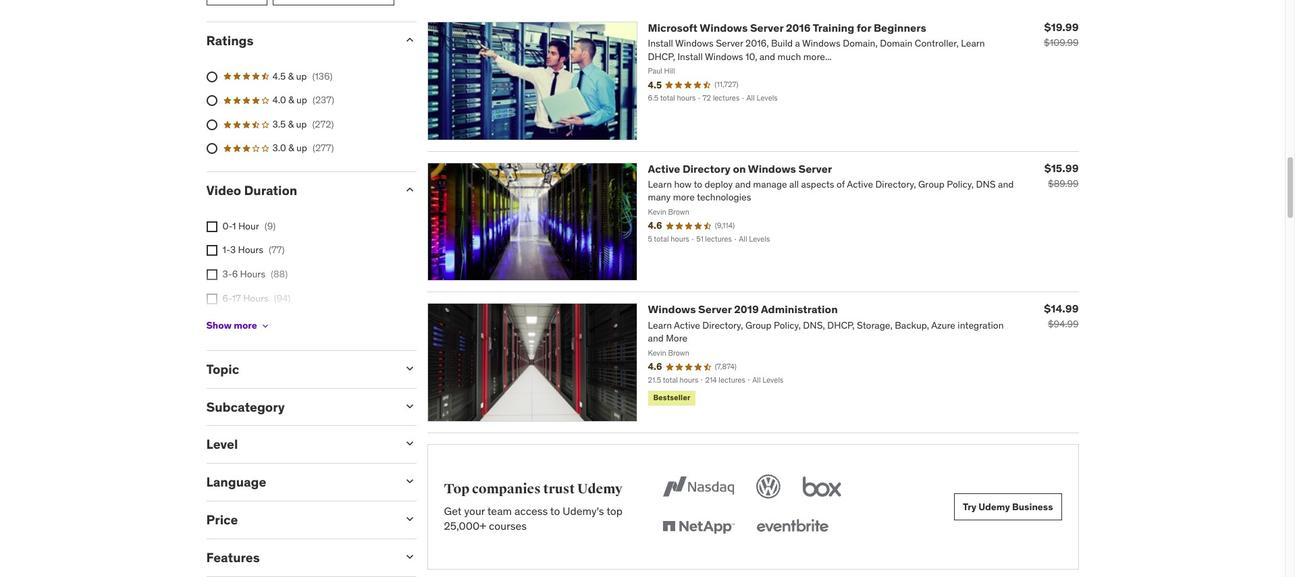 Task type: describe. For each thing, give the bounding box(es) containing it.
language
[[206, 474, 267, 491]]

volkswagen image
[[754, 472, 784, 502]]

3-
[[223, 268, 232, 280]]

your
[[464, 504, 485, 518]]

2019
[[735, 303, 759, 316]]

features button
[[206, 550, 392, 566]]

0 vertical spatial server
[[751, 21, 784, 34]]

video
[[206, 182, 241, 199]]

up for 4.5 & up
[[296, 70, 307, 82]]

(77)
[[269, 244, 285, 256]]

top companies trust udemy get your team access to udemy's top 25,000+ courses
[[444, 481, 623, 533]]

(9)
[[265, 220, 276, 232]]

small image for features
[[403, 550, 417, 564]]

active
[[648, 162, 681, 175]]

4.5 & up (136)
[[273, 70, 333, 82]]

windows server 2019 administration link
[[648, 303, 838, 316]]

$14.99
[[1045, 302, 1079, 316]]

netapp image
[[660, 513, 738, 543]]

3
[[230, 244, 236, 256]]

business
[[1013, 501, 1054, 513]]

xsmall image for 6-
[[206, 294, 217, 304]]

team
[[488, 504, 512, 518]]

udemy inside 'top companies trust udemy get your team access to udemy's top 25,000+ courses'
[[578, 481, 623, 498]]

level
[[206, 437, 238, 453]]

language button
[[206, 474, 392, 491]]

0-1 hour (9)
[[223, 220, 276, 232]]

hour
[[238, 220, 259, 232]]

2016
[[786, 21, 811, 34]]

price button
[[206, 512, 392, 528]]

small image for level
[[403, 437, 417, 451]]

small image for ratings
[[403, 33, 417, 46]]

2 horizontal spatial server
[[799, 162, 833, 175]]

subcategory
[[206, 399, 285, 415]]

3.0
[[273, 142, 286, 154]]

top
[[607, 504, 623, 518]]

4.0
[[273, 94, 286, 106]]

17+ hours
[[223, 316, 265, 328]]

(277)
[[313, 142, 334, 154]]

small image for subcategory
[[403, 400, 417, 413]]

4.0 & up (237)
[[273, 94, 334, 106]]

hours for 6-17 hours
[[243, 292, 269, 304]]

6-17 hours (94)
[[223, 292, 291, 304]]

video duration button
[[206, 182, 392, 199]]

topic
[[206, 361, 239, 378]]

1-3 hours (77)
[[223, 244, 285, 256]]

3.0 & up (277)
[[273, 142, 334, 154]]

1
[[232, 220, 236, 232]]

$94.99
[[1049, 319, 1079, 331]]

ratings
[[206, 32, 254, 49]]

$14.99 $94.99
[[1045, 302, 1079, 331]]

1 vertical spatial windows
[[749, 162, 797, 175]]

up for 3.5 & up
[[296, 118, 307, 130]]

eventbrite image
[[754, 513, 832, 543]]

to
[[551, 504, 560, 518]]

$19.99 $109.99
[[1045, 20, 1079, 49]]

$15.99 $89.99
[[1045, 161, 1079, 190]]

nasdaq image
[[660, 472, 738, 502]]

hours for 3-6 hours
[[240, 268, 266, 280]]

4.5
[[273, 70, 286, 82]]

ratings button
[[206, 32, 392, 49]]

active directory on windows server
[[648, 162, 833, 175]]

features
[[206, 550, 260, 566]]

1-
[[223, 244, 230, 256]]

0 vertical spatial windows
[[700, 21, 748, 34]]

courses
[[489, 520, 527, 533]]

& for 4.5
[[288, 70, 294, 82]]

trust
[[544, 481, 575, 498]]

try udemy business link
[[955, 494, 1062, 521]]

1 vertical spatial udemy
[[979, 501, 1011, 513]]

microsoft
[[648, 21, 698, 34]]

udemy's
[[563, 504, 604, 518]]

2 vertical spatial server
[[699, 303, 732, 316]]



Task type: vqa. For each thing, say whether or not it's contained in the screenshot.
the leftmost lectures
no



Task type: locate. For each thing, give the bounding box(es) containing it.
xsmall image
[[206, 246, 217, 256], [206, 270, 217, 280], [260, 321, 271, 332]]

small image for topic
[[403, 362, 417, 376]]

try
[[963, 501, 977, 513]]

up
[[296, 70, 307, 82], [297, 94, 307, 106], [296, 118, 307, 130], [297, 142, 307, 154]]

hours for 1-3 hours
[[238, 244, 264, 256]]

server
[[751, 21, 784, 34], [799, 162, 833, 175], [699, 303, 732, 316]]

$89.99
[[1049, 177, 1079, 190]]

6-
[[223, 292, 232, 304]]

$19.99
[[1045, 20, 1079, 34]]

4 small image from the top
[[403, 550, 417, 564]]

0 horizontal spatial udemy
[[578, 481, 623, 498]]

(136)
[[312, 70, 333, 82]]

udemy up top
[[578, 481, 623, 498]]

xsmall image left the 0-
[[206, 221, 217, 232]]

3.5 & up (272)
[[273, 118, 334, 130]]

companies
[[472, 481, 541, 498]]

$109.99
[[1045, 36, 1079, 49]]

3 small image from the top
[[403, 437, 417, 451]]

1 vertical spatial server
[[799, 162, 833, 175]]

1 vertical spatial xsmall image
[[206, 270, 217, 280]]

0 horizontal spatial server
[[699, 303, 732, 316]]

price
[[206, 512, 238, 528]]

small image for language
[[403, 475, 417, 489]]

& right 4.5 at the top of the page
[[288, 70, 294, 82]]

xsmall image for 0-
[[206, 221, 217, 232]]

(272)
[[312, 118, 334, 130]]

small image for video duration
[[403, 183, 417, 197]]

show
[[206, 320, 232, 332]]

0 vertical spatial udemy
[[578, 481, 623, 498]]

1 small image from the top
[[403, 33, 417, 46]]

& for 3.5
[[288, 118, 294, 130]]

& for 4.0
[[289, 94, 294, 106]]

box image
[[800, 472, 845, 502]]

0 vertical spatial xsmall image
[[206, 246, 217, 256]]

xsmall image left 6- at left
[[206, 294, 217, 304]]

hours right 17+
[[240, 316, 265, 328]]

hours right 3
[[238, 244, 264, 256]]

xsmall image for 3-
[[206, 270, 217, 280]]

17+
[[223, 316, 237, 328]]

2 xsmall image from the top
[[206, 294, 217, 304]]

small image for price
[[403, 513, 417, 526]]

2 small image from the top
[[403, 362, 417, 376]]

$15.99
[[1045, 161, 1079, 175]]

0 vertical spatial xsmall image
[[206, 221, 217, 232]]

6
[[232, 268, 238, 280]]

access
[[515, 504, 548, 518]]

hours right 6
[[240, 268, 266, 280]]

1 horizontal spatial server
[[751, 21, 784, 34]]

training
[[813, 21, 855, 34]]

(88)
[[271, 268, 288, 280]]

up left (277)
[[297, 142, 307, 154]]

up left (272)
[[296, 118, 307, 130]]

show more
[[206, 320, 257, 332]]

up left (237) on the top left of the page
[[297, 94, 307, 106]]

for
[[857, 21, 872, 34]]

2 small image from the top
[[403, 400, 417, 413]]

& right 4.0
[[289, 94, 294, 106]]

beginners
[[874, 21, 927, 34]]

1 small image from the top
[[403, 183, 417, 197]]

0-
[[223, 220, 232, 232]]

xsmall image right the more at the bottom left of the page
[[260, 321, 271, 332]]

try udemy business
[[963, 501, 1054, 513]]

duration
[[244, 182, 297, 199]]

administration
[[761, 303, 838, 316]]

directory
[[683, 162, 731, 175]]

4 small image from the top
[[403, 513, 417, 526]]

windows
[[700, 21, 748, 34], [749, 162, 797, 175], [648, 303, 696, 316]]

&
[[288, 70, 294, 82], [289, 94, 294, 106], [288, 118, 294, 130], [289, 142, 294, 154]]

xsmall image inside show more button
[[260, 321, 271, 332]]

& right 3.5
[[288, 118, 294, 130]]

1 horizontal spatial udemy
[[979, 501, 1011, 513]]

3 small image from the top
[[403, 475, 417, 489]]

(94)
[[274, 292, 291, 304]]

active directory on windows server link
[[648, 162, 833, 175]]

up for 3.0 & up
[[297, 142, 307, 154]]

windows server 2019 administration
[[648, 303, 838, 316]]

microsoft windows server 2016 training for beginners link
[[648, 21, 927, 34]]

hours
[[238, 244, 264, 256], [240, 268, 266, 280], [243, 292, 269, 304], [240, 316, 265, 328]]

xsmall image for 1-
[[206, 246, 217, 256]]

more
[[234, 320, 257, 332]]

xsmall image left 3-
[[206, 270, 217, 280]]

2 vertical spatial xsmall image
[[260, 321, 271, 332]]

1 xsmall image from the top
[[206, 221, 217, 232]]

xsmall image left 1-
[[206, 246, 217, 256]]

video duration
[[206, 182, 297, 199]]

udemy
[[578, 481, 623, 498], [979, 501, 1011, 513]]

& for 3.0
[[289, 142, 294, 154]]

& right '3.0'
[[289, 142, 294, 154]]

subcategory button
[[206, 399, 392, 415]]

25,000+
[[444, 520, 487, 533]]

topic button
[[206, 361, 392, 378]]

get
[[444, 504, 462, 518]]

on
[[733, 162, 746, 175]]

hours right 17
[[243, 292, 269, 304]]

3-6 hours (88)
[[223, 268, 288, 280]]

(237)
[[313, 94, 334, 106]]

small image
[[403, 183, 417, 197], [403, 362, 417, 376], [403, 475, 417, 489], [403, 513, 417, 526]]

xsmall image
[[206, 221, 217, 232], [206, 294, 217, 304]]

1 vertical spatial xsmall image
[[206, 294, 217, 304]]

up left (136)
[[296, 70, 307, 82]]

level button
[[206, 437, 392, 453]]

17
[[232, 292, 241, 304]]

small image
[[403, 33, 417, 46], [403, 400, 417, 413], [403, 437, 417, 451], [403, 550, 417, 564]]

top
[[444, 481, 470, 498]]

3.5
[[273, 118, 286, 130]]

microsoft windows server 2016 training for beginners
[[648, 21, 927, 34]]

2 vertical spatial windows
[[648, 303, 696, 316]]

show more button
[[206, 313, 271, 340]]

up for 4.0 & up
[[297, 94, 307, 106]]

udemy right try
[[979, 501, 1011, 513]]



